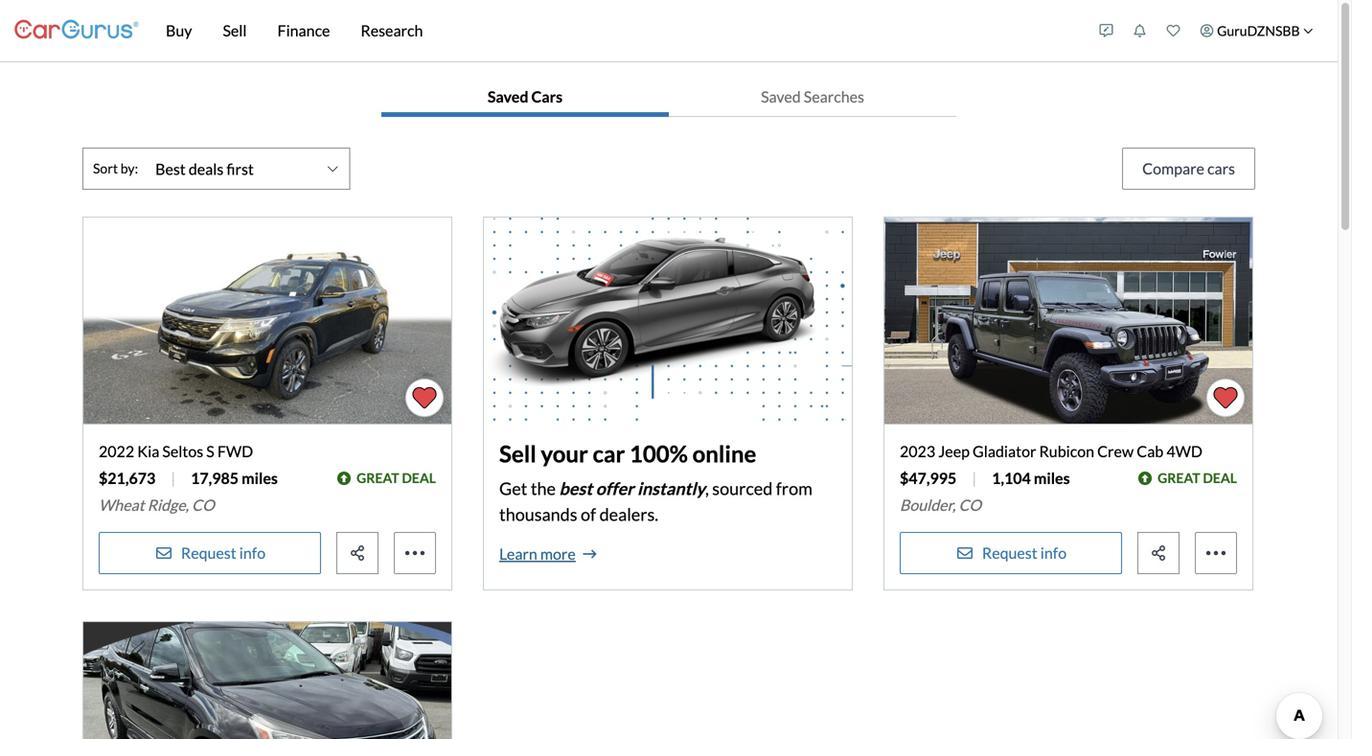 Task type: vqa. For each thing, say whether or not it's contained in the screenshot.
info associated with 17,985
yes



Task type: describe. For each thing, give the bounding box(es) containing it.
cars
[[532, 87, 563, 106]]

envelope image for co
[[956, 545, 975, 561]]

offer
[[596, 478, 634, 499]]

info for 17,985
[[239, 544, 266, 562]]

, sourced from thousands of dealers.
[[499, 478, 813, 525]]

envelope image for ridge,
[[154, 545, 173, 561]]

research
[[361, 21, 423, 40]]

buy
[[166, 21, 192, 40]]

info for 1,104
[[1041, 544, 1067, 562]]

wheat ridge, co
[[99, 496, 215, 514]]

sell for sell your car 100% online
[[499, 440, 537, 467]]

deal for 2023 jeep gladiator rubicon crew cab 4wd
[[1203, 470, 1238, 486]]

the
[[531, 478, 556, 499]]

saved for saved cars
[[488, 87, 529, 106]]

learn
[[499, 544, 538, 563]]

cargurus logo homepage link link
[[14, 3, 139, 58]]

saved cars link
[[382, 78, 669, 116]]

1,104
[[992, 469, 1031, 487]]

17,985 miles
[[191, 469, 278, 487]]

dealers.
[[600, 504, 659, 525]]

saved cars image
[[1167, 24, 1181, 37]]

great for 2023 jeep gladiator rubicon crew cab 4wd
[[1158, 470, 1201, 486]]

request for boulder, co
[[983, 544, 1038, 562]]

sort
[[93, 160, 118, 176]]

of
[[581, 504, 596, 525]]

1,104 miles
[[992, 469, 1070, 487]]

$47,995
[[900, 469, 957, 487]]

long arrow right image
[[584, 546, 597, 562]]

miles for 17,985 miles
[[242, 469, 278, 487]]

$21,673
[[99, 469, 156, 487]]

miles for 1,104 miles
[[1034, 469, 1070, 487]]

rubicon
[[1040, 442, 1095, 461]]

saved searches
[[761, 87, 865, 106]]

ellipsis h image for 2023 jeep gladiator rubicon crew cab 4wd
[[1205, 542, 1228, 565]]

learn more
[[499, 544, 576, 563]]

saved searches link
[[669, 78, 957, 116]]

share alt image
[[1149, 545, 1169, 561]]

seltos
[[162, 442, 203, 461]]

deal for 2022 kia seltos s fwd
[[402, 470, 436, 486]]

great deal for 2022 kia seltos s fwd
[[357, 470, 436, 486]]

| for seltos
[[171, 469, 176, 487]]

by:
[[121, 160, 138, 176]]

more
[[541, 544, 576, 563]]

request info for wheat ridge, co
[[181, 544, 266, 562]]

sell for sell
[[223, 21, 247, 40]]

your
[[541, 440, 588, 467]]

,
[[706, 478, 709, 499]]

2023 jeep gladiator rubicon crew cab 4wd
[[900, 442, 1203, 461]]

saved for saved searches
[[761, 87, 801, 106]]

get
[[499, 478, 528, 499]]

gurudznsbb button
[[1191, 4, 1324, 58]]

user icon image
[[1201, 24, 1214, 37]]

4wd
[[1167, 442, 1203, 461]]

great deal for 2023 jeep gladiator rubicon crew cab 4wd
[[1158, 470, 1238, 486]]

menu bar containing buy
[[139, 0, 1090, 61]]

chevron down image
[[1304, 26, 1314, 36]]

100%
[[630, 440, 688, 467]]

boulder,
[[900, 496, 956, 514]]

gurudznsbb menu
[[1090, 4, 1324, 58]]

1 co from the left
[[192, 496, 215, 514]]

2022 kia seltos s fwd image
[[83, 218, 452, 425]]

sell your car 100% online
[[499, 440, 757, 467]]

get the best offer instantly
[[499, 478, 706, 499]]

compare cars
[[1143, 159, 1236, 178]]

2022
[[99, 442, 134, 461]]



Task type: locate. For each thing, give the bounding box(es) containing it.
2 envelope image from the left
[[956, 545, 975, 561]]

ellipsis h image for 2022 kia seltos s fwd
[[404, 542, 427, 565]]

great for 2022 kia seltos s fwd
[[357, 470, 399, 486]]

0 horizontal spatial ellipsis h image
[[404, 542, 427, 565]]

miles
[[242, 469, 278, 487], [1034, 469, 1070, 487]]

1 info from the left
[[239, 544, 266, 562]]

17,985
[[191, 469, 239, 487]]

0 horizontal spatial great
[[357, 470, 399, 486]]

great deal up share alt image
[[357, 470, 436, 486]]

great deal down 4wd
[[1158, 470, 1238, 486]]

request
[[181, 544, 237, 562], [983, 544, 1038, 562]]

crew
[[1098, 442, 1134, 461]]

instantly
[[637, 478, 706, 499]]

sell inside dropdown button
[[223, 21, 247, 40]]

great deal
[[357, 470, 436, 486], [1158, 470, 1238, 486]]

cab
[[1137, 442, 1164, 461]]

gladiator
[[973, 442, 1037, 461]]

request info button down '1,104'
[[900, 532, 1123, 574]]

thousands
[[499, 504, 578, 525]]

saved left cars in the top left of the page
[[488, 87, 529, 106]]

1 vertical spatial sell
[[499, 440, 537, 467]]

0 horizontal spatial sell
[[223, 21, 247, 40]]

1 request info button from the left
[[99, 532, 321, 574]]

1 horizontal spatial request info
[[983, 544, 1067, 562]]

request info button down ridge,
[[99, 532, 321, 574]]

buy button
[[151, 0, 207, 61]]

sell
[[223, 21, 247, 40], [499, 440, 537, 467]]

envelope image down "boulder, co"
[[956, 545, 975, 561]]

2 request from the left
[[983, 544, 1038, 562]]

request down '1,104'
[[983, 544, 1038, 562]]

| down '2022 kia seltos s fwd'
[[171, 469, 176, 487]]

2 ellipsis h image from the left
[[1205, 542, 1228, 565]]

1 horizontal spatial envelope image
[[956, 545, 975, 561]]

0 horizontal spatial miles
[[242, 469, 278, 487]]

compare cars button
[[1123, 148, 1256, 190]]

1 horizontal spatial info
[[1041, 544, 1067, 562]]

searches
[[804, 87, 865, 106]]

finance button
[[262, 0, 346, 61]]

ellipsis h image right share alt icon at the right of the page
[[1205, 542, 1228, 565]]

request info button
[[99, 532, 321, 574], [900, 532, 1123, 574]]

request info down 1,104 miles
[[983, 544, 1067, 562]]

1 horizontal spatial great
[[1158, 470, 1201, 486]]

1 horizontal spatial sell
[[499, 440, 537, 467]]

kia
[[137, 442, 159, 461]]

cargurus logo homepage link image
[[14, 3, 139, 58]]

share alt image
[[348, 545, 367, 561]]

2023 jeep gladiator rubicon crew cab 4wd image
[[885, 218, 1253, 425]]

2022 kia seltos s fwd
[[99, 442, 253, 461]]

0 horizontal spatial saved
[[488, 87, 529, 106]]

info down 1,104 miles
[[1041, 544, 1067, 562]]

miles down fwd
[[242, 469, 278, 487]]

request down ridge,
[[181, 544, 237, 562]]

great up share alt image
[[357, 470, 399, 486]]

1 | from the left
[[171, 469, 176, 487]]

request info
[[181, 544, 266, 562], [983, 544, 1067, 562]]

miles down 2023 jeep gladiator rubicon crew cab 4wd at the right
[[1034, 469, 1070, 487]]

1 horizontal spatial request info button
[[900, 532, 1123, 574]]

0 horizontal spatial request info button
[[99, 532, 321, 574]]

2 great deal from the left
[[1158, 470, 1238, 486]]

ridge,
[[147, 496, 189, 514]]

2 miles from the left
[[1034, 469, 1070, 487]]

0 horizontal spatial request
[[181, 544, 237, 562]]

2 co from the left
[[959, 496, 982, 514]]

great down 4wd
[[1158, 470, 1201, 486]]

finance
[[278, 21, 330, 40]]

co right boulder,
[[959, 496, 982, 514]]

open notifications image
[[1134, 24, 1147, 37]]

1 horizontal spatial saved
[[761, 87, 801, 106]]

from
[[776, 478, 813, 499]]

car
[[593, 440, 625, 467]]

0 horizontal spatial request info
[[181, 544, 266, 562]]

1 horizontal spatial ellipsis h image
[[1205, 542, 1228, 565]]

2016 chevrolet traverse 1lt fwd image
[[83, 622, 452, 739]]

0 horizontal spatial envelope image
[[154, 545, 173, 561]]

1 great from the left
[[357, 470, 399, 486]]

1 horizontal spatial request
[[983, 544, 1038, 562]]

request info button for boulder, co
[[900, 532, 1123, 574]]

0 horizontal spatial info
[[239, 544, 266, 562]]

1 request from the left
[[181, 544, 237, 562]]

envelope image
[[154, 545, 173, 561], [956, 545, 975, 561]]

sell button
[[207, 0, 262, 61]]

1 horizontal spatial deal
[[1203, 470, 1238, 486]]

1 miles from the left
[[242, 469, 278, 487]]

0 horizontal spatial deal
[[402, 470, 436, 486]]

0 horizontal spatial great deal
[[357, 470, 436, 486]]

learn more link
[[499, 542, 597, 565]]

sourced
[[713, 478, 773, 499]]

1 horizontal spatial co
[[959, 496, 982, 514]]

sell right buy
[[223, 21, 247, 40]]

research button
[[346, 0, 438, 61]]

saved inside 'link'
[[761, 87, 801, 106]]

sell up the get
[[499, 440, 537, 467]]

2023
[[900, 442, 936, 461]]

info
[[239, 544, 266, 562], [1041, 544, 1067, 562]]

0 vertical spatial sell
[[223, 21, 247, 40]]

menu bar
[[139, 0, 1090, 61]]

0 horizontal spatial co
[[192, 496, 215, 514]]

0 horizontal spatial |
[[171, 469, 176, 487]]

2 | from the left
[[972, 469, 977, 487]]

| left '1,104'
[[972, 469, 977, 487]]

co
[[192, 496, 215, 514], [959, 496, 982, 514]]

fwd
[[217, 442, 253, 461]]

info down 17,985 miles
[[239, 544, 266, 562]]

ellipsis h image
[[404, 542, 427, 565], [1205, 542, 1228, 565]]

deal
[[402, 470, 436, 486], [1203, 470, 1238, 486]]

1 horizontal spatial great deal
[[1158, 470, 1238, 486]]

|
[[171, 469, 176, 487], [972, 469, 977, 487]]

saved left searches
[[761, 87, 801, 106]]

request for wheat ridge, co
[[181, 544, 237, 562]]

2 saved from the left
[[761, 87, 801, 106]]

wheat
[[99, 496, 144, 514]]

1 great deal from the left
[[357, 470, 436, 486]]

online
[[693, 440, 757, 467]]

saved cars
[[488, 87, 563, 106]]

s
[[206, 442, 214, 461]]

1 deal from the left
[[402, 470, 436, 486]]

ellipsis h image right share alt image
[[404, 542, 427, 565]]

request info for boulder, co
[[983, 544, 1067, 562]]

gurudznsbb menu item
[[1191, 4, 1324, 58]]

| for gladiator
[[972, 469, 977, 487]]

best
[[559, 478, 593, 499]]

sort by:
[[93, 160, 138, 176]]

request info down ridge,
[[181, 544, 266, 562]]

boulder, co
[[900, 496, 982, 514]]

1 horizontal spatial miles
[[1034, 469, 1070, 487]]

envelope image down ridge,
[[154, 545, 173, 561]]

compare
[[1143, 159, 1205, 178]]

2 request info button from the left
[[900, 532, 1123, 574]]

1 request info from the left
[[181, 544, 266, 562]]

2 info from the left
[[1041, 544, 1067, 562]]

great
[[357, 470, 399, 486], [1158, 470, 1201, 486]]

1 saved from the left
[[488, 87, 529, 106]]

add a car review image
[[1100, 24, 1114, 37]]

jeep
[[939, 442, 970, 461]]

2 great from the left
[[1158, 470, 1201, 486]]

co down 17,985
[[192, 496, 215, 514]]

1 ellipsis h image from the left
[[404, 542, 427, 565]]

cars
[[1208, 159, 1236, 178]]

saved
[[488, 87, 529, 106], [761, 87, 801, 106]]

1 horizontal spatial |
[[972, 469, 977, 487]]

request info button for wheat ridge, co
[[99, 532, 321, 574]]

1 envelope image from the left
[[154, 545, 173, 561]]

2 deal from the left
[[1203, 470, 1238, 486]]

gurudznsbb
[[1218, 23, 1300, 39]]

2 request info from the left
[[983, 544, 1067, 562]]



